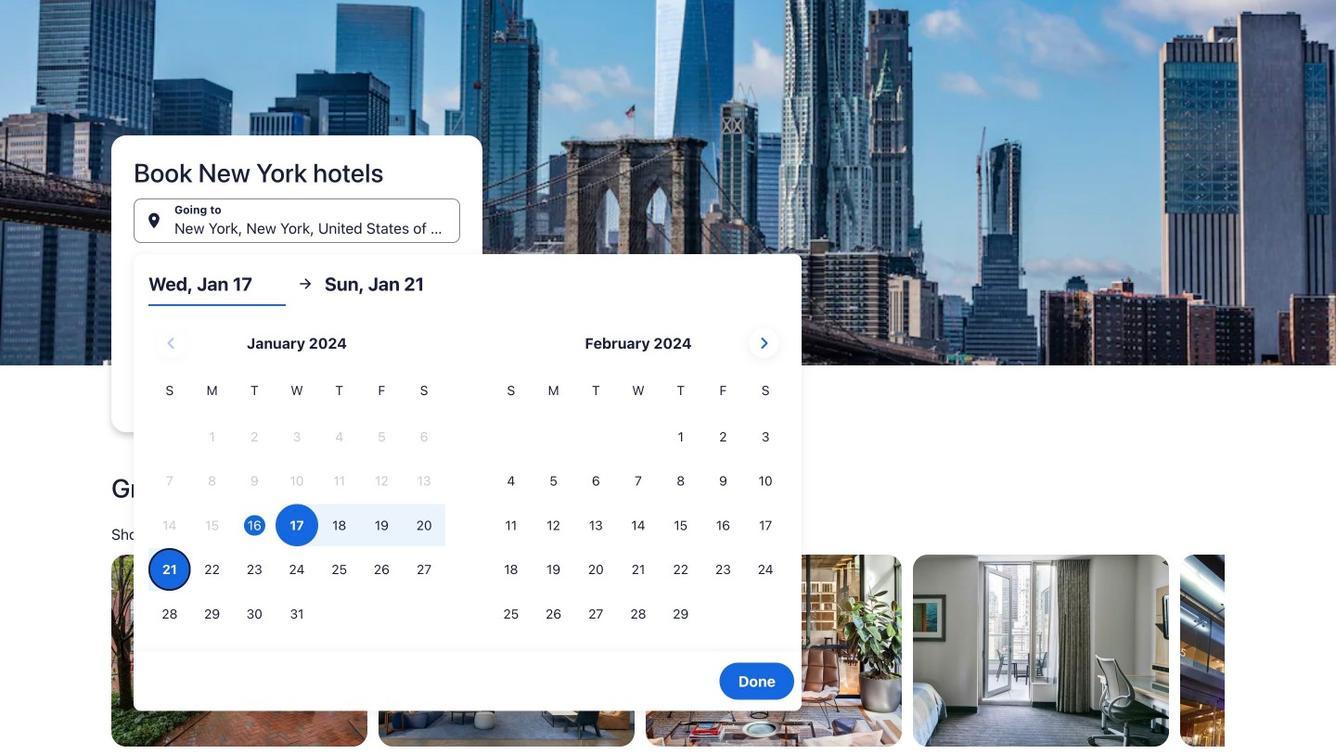Task type: vqa. For each thing, say whether or not it's contained in the screenshot.
Cafe image
no



Task type: describe. For each thing, give the bounding box(es) containing it.
application inside the wizard region
[[148, 321, 787, 637]]

previous month image
[[160, 332, 182, 354]]

directional image
[[297, 276, 314, 292]]

february 2024 element
[[490, 380, 787, 637]]

lobby sitting area image
[[646, 555, 902, 747]]

living area image
[[379, 555, 635, 747]]

terrace/patio image
[[111, 555, 367, 747]]

room image
[[913, 555, 1169, 747]]

new york, new york, united states of america image
[[0, 0, 1336, 366]]



Task type: locate. For each thing, give the bounding box(es) containing it.
january 2024 element
[[148, 380, 445, 637]]

wizard region
[[0, 0, 1336, 711]]

front of property image
[[1180, 555, 1336, 747]]

today element
[[244, 515, 265, 536]]

application
[[148, 321, 787, 637]]

next month image
[[753, 332, 775, 354]]



